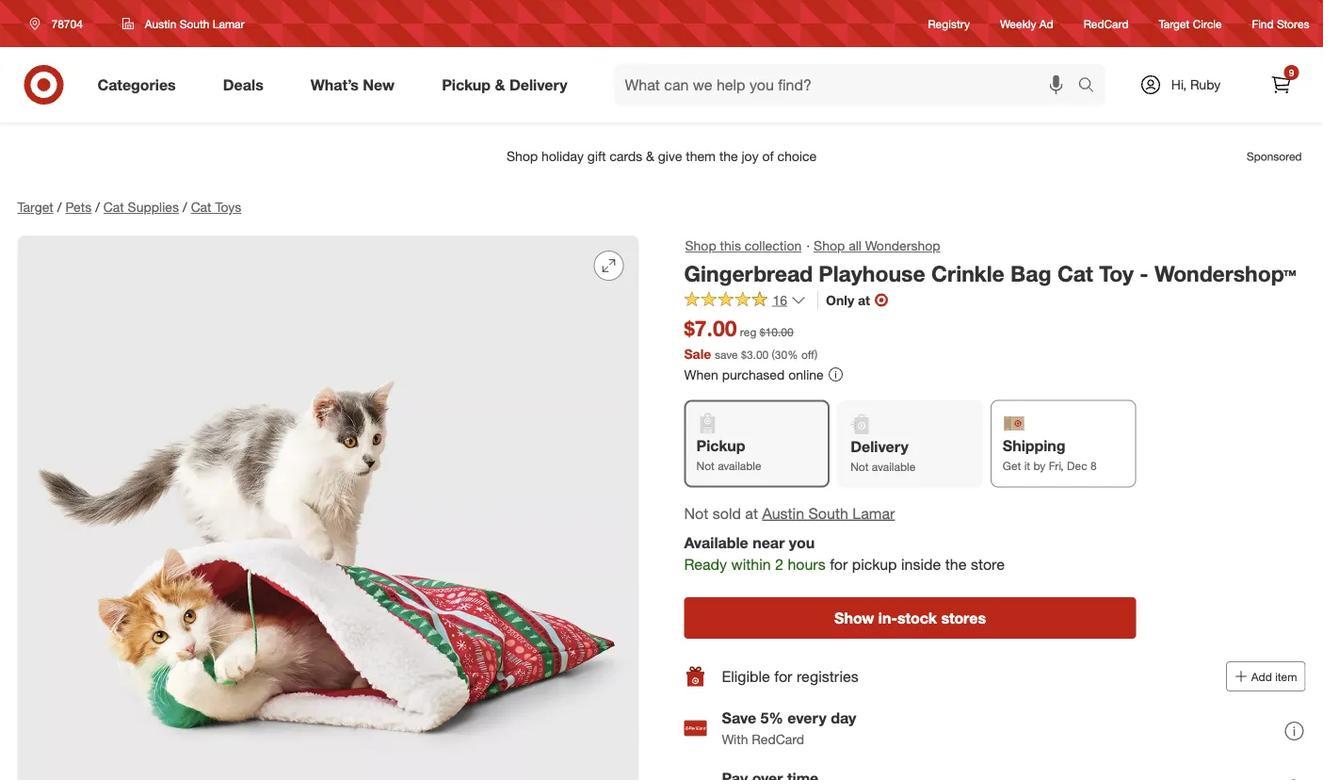Task type: locate. For each thing, give the bounding box(es) containing it.
for right eligible
[[775, 667, 793, 686]]

inside
[[902, 555, 942, 573]]

shop left all
[[814, 237, 845, 254]]

not for delivery
[[851, 459, 869, 473]]

cat supplies link
[[104, 199, 179, 215]]

1 horizontal spatial target
[[1159, 16, 1190, 31]]

weekly
[[1001, 16, 1037, 31]]

3 / from the left
[[183, 199, 187, 215]]

0 vertical spatial for
[[830, 555, 848, 573]]

the
[[946, 555, 967, 573]]

south up you
[[809, 504, 849, 523]]

not inside pickup not available
[[697, 458, 715, 472]]

save
[[722, 709, 757, 728]]

1 horizontal spatial /
[[95, 199, 100, 215]]

2 / from the left
[[95, 199, 100, 215]]

0 vertical spatial target
[[1159, 16, 1190, 31]]

stores
[[942, 609, 986, 627]]

stores
[[1278, 16, 1310, 31]]

shop left this
[[685, 237, 717, 254]]

1 horizontal spatial available
[[872, 459, 916, 473]]

0 vertical spatial delivery
[[510, 75, 568, 94]]

1 vertical spatial pickup
[[697, 437, 746, 455]]

78704 button
[[17, 7, 103, 41]]

available inside pickup not available
[[718, 458, 762, 472]]

not up sold
[[697, 458, 715, 472]]

1 horizontal spatial pickup
[[697, 437, 746, 455]]

0 horizontal spatial /
[[57, 199, 62, 215]]

0 horizontal spatial pickup
[[442, 75, 491, 94]]

0 horizontal spatial south
[[180, 16, 210, 31]]

$
[[742, 347, 747, 361]]

not
[[697, 458, 715, 472], [851, 459, 869, 473], [685, 504, 709, 523]]

at right only
[[858, 292, 871, 308]]

%
[[788, 347, 799, 361]]

2 horizontal spatial /
[[183, 199, 187, 215]]

1 vertical spatial redcard
[[752, 731, 805, 747]]

pickup not available
[[697, 437, 762, 472]]

redcard right ad
[[1084, 16, 1129, 31]]

0 horizontal spatial lamar
[[213, 16, 245, 31]]

0 horizontal spatial target
[[17, 199, 54, 215]]

available near you ready within 2 hours for pickup inside the store
[[685, 533, 1005, 573]]

sold
[[713, 504, 741, 523]]

south up deals link
[[180, 16, 210, 31]]

1 horizontal spatial austin
[[763, 504, 805, 523]]

/ right pets
[[95, 199, 100, 215]]

available for pickup
[[718, 458, 762, 472]]

reg
[[740, 325, 757, 339]]

0 vertical spatial lamar
[[213, 16, 245, 31]]

pets link
[[65, 199, 92, 215]]

1 vertical spatial delivery
[[851, 438, 909, 456]]

hi, ruby
[[1172, 76, 1221, 93]]

in-
[[879, 609, 898, 627]]

ad
[[1040, 16, 1054, 31]]

show in-stock stores
[[835, 609, 986, 627]]

0 vertical spatial pickup
[[442, 75, 491, 94]]

austin
[[145, 16, 176, 31], [763, 504, 805, 523]]

cat
[[104, 199, 124, 215], [191, 199, 212, 215], [1058, 260, 1094, 286]]

1 horizontal spatial shop
[[814, 237, 845, 254]]

3.00
[[747, 347, 769, 361]]

not up austin south lamar button on the right of the page
[[851, 459, 869, 473]]

stock
[[898, 609, 937, 627]]

for
[[830, 555, 848, 573], [775, 667, 793, 686]]

0 vertical spatial south
[[180, 16, 210, 31]]

redcard down 5%
[[752, 731, 805, 747]]

target left circle
[[1159, 16, 1190, 31]]

78704
[[51, 16, 83, 31]]

/ left cat toys link
[[183, 199, 187, 215]]

weekly ad link
[[1001, 15, 1054, 32]]

registry
[[929, 16, 971, 31]]

deals
[[223, 75, 264, 94]]

cat right pets
[[104, 199, 124, 215]]

store
[[971, 555, 1005, 573]]

1 horizontal spatial south
[[809, 504, 849, 523]]

this
[[720, 237, 741, 254]]

2 horizontal spatial cat
[[1058, 260, 1094, 286]]

registries
[[797, 667, 859, 686]]

lamar
[[213, 16, 245, 31], [853, 504, 895, 523]]

austin inside dropdown button
[[145, 16, 176, 31]]

by
[[1034, 458, 1046, 472]]

lamar up available near you ready within 2 hours for pickup inside the store
[[853, 504, 895, 523]]

target left pets
[[17, 199, 54, 215]]

austin south lamar
[[145, 16, 245, 31]]

available inside delivery not available
[[872, 459, 916, 473]]

9
[[1290, 66, 1295, 78]]

pickup
[[442, 75, 491, 94], [697, 437, 746, 455]]

0 vertical spatial austin
[[145, 16, 176, 31]]

0 horizontal spatial redcard
[[752, 731, 805, 747]]

2 shop from the left
[[814, 237, 845, 254]]

1 horizontal spatial redcard
[[1084, 16, 1129, 31]]

bag
[[1011, 260, 1052, 286]]

not left sold
[[685, 504, 709, 523]]

$10.00
[[760, 325, 794, 339]]

available up sold
[[718, 458, 762, 472]]

not inside delivery not available
[[851, 459, 869, 473]]

when purchased online
[[685, 366, 824, 383]]

registry link
[[929, 15, 971, 32]]

1 horizontal spatial for
[[830, 555, 848, 573]]

within
[[732, 555, 771, 573]]

0 vertical spatial redcard
[[1084, 16, 1129, 31]]

target
[[1159, 16, 1190, 31], [17, 199, 54, 215]]

/
[[57, 199, 62, 215], [95, 199, 100, 215], [183, 199, 187, 215]]

for right 'hours'
[[830, 555, 848, 573]]

austin up near
[[763, 504, 805, 523]]

0 vertical spatial at
[[858, 292, 871, 308]]

redcard
[[1084, 16, 1129, 31], [752, 731, 805, 747]]

gingerbread playhouse crinkle bag cat toy - wondershop&#8482;, 1 of 5 image
[[17, 236, 639, 780]]

target circle
[[1159, 16, 1223, 31]]

collection
[[745, 237, 802, 254]]

1 horizontal spatial lamar
[[853, 504, 895, 523]]

available up austin south lamar button on the right of the page
[[872, 459, 916, 473]]

target for target / pets / cat supplies / cat toys
[[17, 199, 54, 215]]

pickup left '&'
[[442, 75, 491, 94]]

/ left the pets link
[[57, 199, 62, 215]]

delivery up austin south lamar button on the right of the page
[[851, 438, 909, 456]]

$7.00
[[685, 315, 737, 342]]

0 horizontal spatial available
[[718, 458, 762, 472]]

all
[[849, 237, 862, 254]]

pets
[[65, 199, 92, 215]]

1 vertical spatial south
[[809, 504, 849, 523]]

available for delivery
[[872, 459, 916, 473]]

0 horizontal spatial delivery
[[510, 75, 568, 94]]

cat left the toys
[[191, 199, 212, 215]]

1 horizontal spatial delivery
[[851, 438, 909, 456]]

save 5% every day with redcard
[[722, 709, 857, 747]]

show
[[835, 609, 875, 627]]

shop
[[685, 237, 717, 254], [814, 237, 845, 254]]

1 vertical spatial austin
[[763, 504, 805, 523]]

pickup inside pickup not available
[[697, 437, 746, 455]]

1 vertical spatial at
[[746, 504, 758, 523]]

16
[[773, 292, 788, 308]]

south
[[180, 16, 210, 31], [809, 504, 849, 523]]

dec
[[1068, 458, 1088, 472]]

1 shop from the left
[[685, 237, 717, 254]]

-
[[1140, 260, 1149, 286]]

0 horizontal spatial austin
[[145, 16, 176, 31]]

pickup up sold
[[697, 437, 746, 455]]

delivery right '&'
[[510, 75, 568, 94]]

find stores link
[[1253, 15, 1310, 32]]

austin south lamar button
[[110, 7, 257, 41]]

0 horizontal spatial for
[[775, 667, 793, 686]]

0 horizontal spatial cat
[[104, 199, 124, 215]]

austin up categories 'link'
[[145, 16, 176, 31]]

1 horizontal spatial at
[[858, 292, 871, 308]]

at right sold
[[746, 504, 758, 523]]

lamar up deals
[[213, 16, 245, 31]]

save
[[715, 347, 738, 361]]

shop this collection link
[[685, 236, 803, 256]]

1 vertical spatial target
[[17, 199, 54, 215]]

target circle link
[[1159, 15, 1223, 32]]

playhouse
[[819, 260, 926, 286]]

cat left toy
[[1058, 260, 1094, 286]]

0 horizontal spatial shop
[[685, 237, 717, 254]]



Task type: describe. For each thing, give the bounding box(es) containing it.
hours
[[788, 555, 826, 573]]

$7.00 reg $10.00 sale save $ 3.00 ( 30 % off )
[[685, 315, 818, 362]]

toy
[[1100, 260, 1134, 286]]

5%
[[761, 709, 784, 728]]

toys
[[215, 199, 242, 215]]

What can we help you find? suggestions appear below search field
[[614, 64, 1083, 106]]

16 link
[[685, 291, 807, 313]]

30
[[775, 347, 788, 361]]

shop this collection
[[685, 237, 802, 254]]

get
[[1003, 458, 1022, 472]]

crinkle
[[932, 260, 1005, 286]]

redcard inside save 5% every day with redcard
[[752, 731, 805, 747]]

weekly ad
[[1001, 16, 1054, 31]]

gingerbread playhouse crinkle bag cat toy - wondershop™
[[685, 260, 1297, 286]]

redcard link
[[1084, 15, 1129, 32]]

sale
[[685, 345, 712, 362]]

ruby
[[1191, 76, 1221, 93]]

new
[[363, 75, 395, 94]]

delivery inside delivery not available
[[851, 438, 909, 456]]

find stores
[[1253, 16, 1310, 31]]

target link
[[17, 199, 54, 215]]

what's new
[[311, 75, 395, 94]]

for inside available near you ready within 2 hours for pickup inside the store
[[830, 555, 848, 573]]

south inside dropdown button
[[180, 16, 210, 31]]

categories
[[98, 75, 176, 94]]

austin south lamar button
[[763, 503, 895, 524]]

shop all wondershop
[[814, 237, 941, 254]]

online
[[789, 366, 824, 383]]

search button
[[1070, 64, 1115, 109]]

categories link
[[82, 64, 199, 106]]

available
[[685, 533, 749, 552]]

2
[[775, 555, 784, 573]]

target / pets / cat supplies / cat toys
[[17, 199, 242, 215]]

shipping
[[1003, 437, 1066, 455]]

8
[[1091, 458, 1097, 472]]

add item button
[[1227, 662, 1306, 692]]

item
[[1276, 670, 1298, 684]]

it
[[1025, 458, 1031, 472]]

0 horizontal spatial at
[[746, 504, 758, 523]]

pickup & delivery link
[[426, 64, 591, 106]]

(
[[772, 347, 775, 361]]

what's
[[311, 75, 359, 94]]

&
[[495, 75, 505, 94]]

pickup & delivery
[[442, 75, 568, 94]]

wondershop™
[[1155, 260, 1297, 286]]

add item
[[1252, 670, 1298, 684]]

off
[[802, 347, 815, 361]]

eligible
[[722, 667, 771, 686]]

search
[[1070, 77, 1115, 96]]

hi,
[[1172, 76, 1187, 93]]

pickup
[[852, 555, 898, 573]]

delivery inside pickup & delivery link
[[510, 75, 568, 94]]

only at
[[826, 292, 871, 308]]

shop for shop this collection
[[685, 237, 717, 254]]

with
[[722, 731, 749, 747]]

circle
[[1194, 16, 1223, 31]]

cat for target
[[104, 199, 124, 215]]

1 / from the left
[[57, 199, 62, 215]]

advertisement region
[[2, 134, 1321, 179]]

ready
[[685, 555, 727, 573]]

eligible for registries
[[722, 667, 859, 686]]

shipping get it by fri, dec 8
[[1003, 437, 1097, 472]]

pickup for not
[[697, 437, 746, 455]]

fri,
[[1049, 458, 1064, 472]]

not sold at austin south lamar
[[685, 504, 895, 523]]

when
[[685, 366, 719, 383]]

shop for shop all wondershop
[[814, 237, 845, 254]]

only
[[826, 292, 855, 308]]

show in-stock stores button
[[685, 597, 1137, 639]]

purchased
[[722, 366, 785, 383]]

1 horizontal spatial cat
[[191, 199, 212, 215]]

not for pickup
[[697, 458, 715, 472]]

find
[[1253, 16, 1275, 31]]

deals link
[[207, 64, 287, 106]]

cat toys link
[[191, 199, 242, 215]]

add
[[1252, 670, 1273, 684]]

1 vertical spatial for
[[775, 667, 793, 686]]

target for target circle
[[1159, 16, 1190, 31]]

what's new link
[[295, 64, 418, 106]]

supplies
[[128, 199, 179, 215]]

cat for gingerbread
[[1058, 260, 1094, 286]]

pickup for &
[[442, 75, 491, 94]]

1 vertical spatial lamar
[[853, 504, 895, 523]]

9 link
[[1261, 64, 1303, 106]]

lamar inside dropdown button
[[213, 16, 245, 31]]

gingerbread
[[685, 260, 813, 286]]

every
[[788, 709, 827, 728]]



Task type: vqa. For each thing, say whether or not it's contained in the screenshot.
the bottom DELIVERY
yes



